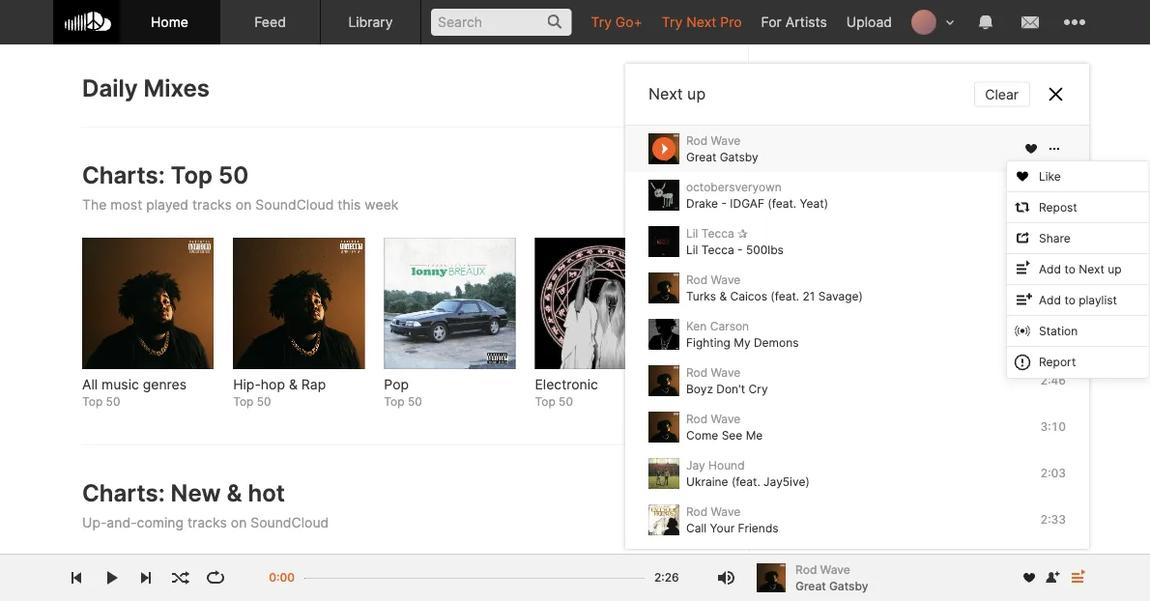 Task type: describe. For each thing, give the bounding box(es) containing it.
rod wave link for boyz don't cry
[[686, 365, 741, 381]]

hip-hop & rap top 50
[[233, 376, 326, 409]]

my inside the ken carson fighting my demons
[[734, 335, 751, 349]]

1 vertical spatial great
[[796, 579, 826, 593]]

jay hound link
[[686, 457, 745, 474]]

new & hot: r&b & soul element
[[686, 556, 818, 601]]

add to playlist
[[1039, 293, 1117, 307]]

(feat. inside rod wave turks & caicos (feat. 21 savage)
[[771, 289, 800, 303]]

top 50: hip-hop & rap element
[[233, 238, 365, 369]]

50 inside hip-hop & rap top 50
[[257, 395, 271, 409]]

come
[[686, 428, 719, 442]]

0 horizontal spatial great gatsby element
[[649, 133, 680, 164]]

genres
[[143, 376, 187, 393]]

add to next up
[[1039, 262, 1122, 276]]

daily mixes
[[82, 74, 210, 102]]

ukraine (feat. jay5ive) element
[[649, 458, 680, 489]]

home link
[[120, 0, 220, 44]]

charts: for charts: top 50
[[82, 161, 165, 190]]

rod for great gatsby
[[686, 134, 708, 148]]

wave for come see me
[[711, 412, 741, 426]]

0 horizontal spatial up
[[687, 85, 706, 103]]

drake - idgaf (feat. yeat) link
[[686, 196, 829, 210]]

all
[[82, 376, 98, 393]]

share button
[[1007, 223, 1149, 254]]

top inside global beats top 50
[[686, 395, 707, 409]]

charts: for charts: new & hot
[[82, 479, 165, 508]]

call your friends element
[[649, 505, 680, 536]]

charts: top 50 the most played tracks on soundcloud this week
[[82, 161, 399, 213]]

hot
[[248, 479, 285, 508]]

cookie manager link
[[778, 200, 1033, 230]]

0 vertical spatial gatsby
[[720, 150, 759, 164]]

on inside charts: new & hot up-and-coming tracks on soundcloud
[[231, 515, 247, 531]]

next inside button
[[1079, 262, 1105, 276]]

carson
[[710, 319, 749, 333]]

rod for call your friends
[[686, 505, 708, 519]]

rod wave link for call your friends
[[686, 504, 741, 520]]

soundcloud inside charts: new & hot up-and-coming tracks on soundcloud
[[251, 515, 329, 531]]

daily
[[82, 74, 138, 102]]

for artists
[[761, 14, 827, 30]]

ukraine (feat. jay5ive) link
[[686, 475, 810, 489]]

1 vertical spatial next
[[649, 85, 683, 103]]

try go+
[[591, 14, 643, 30]]

do
[[820, 184, 836, 198]]

rap
[[301, 376, 326, 393]]

all music genres link
[[82, 375, 214, 394]]

pop link
[[384, 375, 516, 394]]

top inside 'pop top 50'
[[384, 395, 405, 409]]

pop
[[384, 376, 409, 393]]

repost
[[1039, 200, 1078, 214]]

like button
[[1007, 161, 1149, 192]]

rod for boyz don't cry
[[686, 366, 708, 380]]

new
[[171, 479, 221, 508]]

new & hot: all music genres element
[[82, 556, 214, 601]]

tracks inside charts: new & hot up-and-coming tracks on soundcloud
[[187, 515, 227, 531]]

don't
[[717, 382, 745, 396]]

rod wave come see me
[[686, 412, 763, 442]]

- inside octobersveryown drake - idgaf (feat. yeat)
[[722, 196, 727, 210]]

ukraine
[[686, 475, 728, 489]]

ken
[[686, 319, 707, 333]]

my inside do not sell or share my personal information
[[935, 184, 952, 198]]

rod wave link for turks & caicos (feat. 21 savage)
[[686, 272, 741, 288]]

call your friends link
[[686, 521, 779, 535]]

0 horizontal spatial rod wave great gatsby
[[686, 134, 759, 164]]

new & hot: electronic element
[[535, 556, 667, 601]]

global beats top 50
[[686, 376, 767, 409]]

sell
[[862, 184, 882, 198]]

tracks inside charts: top 50 the most played tracks on soundcloud this week
[[192, 197, 232, 213]]

electronic
[[535, 376, 598, 393]]

lil tecca ✰ lil tecca - 500lbs
[[686, 226, 784, 257]]

next up image
[[1066, 566, 1089, 590]]

50 inside electronic top 50
[[559, 395, 573, 409]]

idgaf
[[730, 196, 765, 210]]

up inside button
[[1108, 262, 1122, 276]]

to for playlist
[[1065, 293, 1076, 307]]

hip-
[[233, 376, 261, 393]]

0 vertical spatial great
[[686, 150, 717, 164]]

week
[[365, 197, 399, 213]]

hop
[[261, 376, 285, 393]]

legal
[[778, 184, 808, 198]]

feed
[[254, 14, 286, 30]]

beats
[[730, 376, 767, 393]]

boyz
[[686, 382, 713, 396]]

jay
[[686, 458, 705, 472]]

top 50: all music genres element
[[82, 238, 214, 369]]

clear button
[[975, 82, 1030, 107]]

try next pro link
[[652, 0, 752, 44]]

come see me link
[[686, 428, 763, 442]]

50 inside 'pop top 50'
[[408, 395, 422, 409]]

on inside charts: top 50 the most played tracks on soundcloud this week
[[236, 197, 252, 213]]

fighting my demons element
[[649, 319, 680, 350]]

hip-hop & rap link
[[233, 375, 365, 394]]

ken carson fighting my demons
[[686, 319, 799, 349]]

50 inside global beats top 50
[[710, 395, 724, 409]]

new & hot: hip-hop & rap element
[[233, 556, 365, 601]]

pro
[[720, 14, 742, 30]]

electronic link
[[535, 375, 667, 394]]

add to playlist button
[[1007, 285, 1149, 316]]

jay5ive)
[[764, 475, 810, 489]]

me
[[746, 428, 763, 442]]

electronic top 50
[[535, 376, 598, 409]]

lil tecca - 500lbs element
[[649, 226, 680, 257]]

rod for turks & caicos (feat. 21 savage)
[[686, 273, 708, 287]]

next up
[[649, 85, 706, 103]]

demons
[[754, 335, 799, 349]]

rod wave boyz don't cry
[[686, 366, 768, 396]]

hound
[[709, 458, 745, 472]]

boyz don't cry link
[[686, 382, 768, 396]]

add for add to next up
[[1039, 262, 1061, 276]]



Task type: locate. For each thing, give the bounding box(es) containing it.
rod wave call your friends
[[686, 505, 779, 535]]

top up played
[[171, 161, 213, 190]]

to inside "add to playlist" button
[[1065, 293, 1076, 307]]

0 horizontal spatial -
[[722, 196, 727, 210]]

& inside charts: new & hot up-and-coming tracks on soundcloud
[[227, 479, 242, 508]]

- down the ✰
[[738, 243, 743, 257]]

1 charts: from the top
[[82, 161, 165, 190]]

(feat. inside jay hound ukraine (feat. jay5ive)
[[732, 475, 761, 489]]

rod wave link for great gatsby
[[686, 133, 741, 149]]

1 horizontal spatial -
[[738, 243, 743, 257]]

octobersveryown drake - idgaf (feat. yeat)
[[686, 180, 829, 210]]

to down share popup button
[[1065, 262, 1076, 276]]

try go+ link
[[581, 0, 652, 44]]

2 lil from the top
[[686, 243, 698, 257]]

fighting
[[686, 335, 731, 349]]

turks & caicos (feat. 21 savage) element
[[649, 273, 680, 304]]

wave up caicos in the right of the page
[[711, 273, 741, 287]]

try inside try next pro link
[[662, 14, 683, 30]]

rod up come
[[686, 412, 708, 426]]

1 vertical spatial (feat.
[[771, 289, 800, 303]]

wave for turks & caicos (feat. 21 savage)
[[711, 273, 741, 287]]

top down all at bottom left
[[82, 395, 103, 409]]

progress bar
[[305, 568, 645, 600]]

artists
[[786, 14, 827, 30]]

1 horizontal spatial up
[[1108, 262, 1122, 276]]

wave up the your
[[711, 505, 741, 519]]

0 vertical spatial next
[[687, 14, 717, 30]]

next up playlist on the right
[[1079, 262, 1105, 276]]

1 vertical spatial charts:
[[82, 479, 165, 508]]

0 vertical spatial to
[[1065, 262, 1076, 276]]

0 vertical spatial rod wave great gatsby
[[686, 134, 759, 164]]

charts: inside charts: top 50 the most played tracks on soundcloud this week
[[82, 161, 165, 190]]

to left playlist on the right
[[1065, 293, 1076, 307]]

rod up turks
[[686, 273, 708, 287]]

wave inside rod wave call your friends
[[711, 505, 741, 519]]

most
[[111, 197, 142, 213]]

try for try go+
[[591, 14, 612, 30]]

jay hound ukraine (feat. jay5ive)
[[686, 458, 810, 489]]

& right turks
[[720, 289, 727, 303]]

& left hot
[[227, 479, 242, 508]]

top 50: electronic element
[[535, 238, 667, 369]]

0 vertical spatial tracks
[[192, 197, 232, 213]]

next
[[687, 14, 717, 30], [649, 85, 683, 103], [1079, 262, 1105, 276]]

blog link
[[995, 216, 1020, 230]]

0 horizontal spatial try
[[591, 14, 612, 30]]

great gatsby element down friends
[[757, 564, 786, 593]]

wave up octobersveryown
[[711, 134, 741, 148]]

wave inside rod wave boyz don't cry
[[711, 366, 741, 380]]

2 try from the left
[[662, 14, 683, 30]]

or
[[885, 184, 897, 198]]

lil tecca ✰ link
[[686, 225, 748, 242]]

next left pro
[[687, 14, 717, 30]]

0 vertical spatial up
[[687, 85, 706, 103]]

2:46
[[1041, 374, 1066, 388]]

tecca down lil tecca ✰ link
[[702, 243, 734, 257]]

great gatsby element up "drake - idgaf (feat. yeat)" element
[[649, 133, 680, 164]]

top down electronic
[[535, 395, 556, 409]]

lil tecca - 500lbs link
[[686, 243, 784, 257]]

0 horizontal spatial gatsby
[[720, 150, 759, 164]]

(feat. inside octobersveryown drake - idgaf (feat. yeat)
[[768, 196, 797, 210]]

& inside rod wave turks & caicos (feat. 21 savage)
[[720, 289, 727, 303]]

0 vertical spatial tecca
[[702, 226, 734, 240]]

tracks right played
[[192, 197, 232, 213]]

library
[[348, 14, 393, 30]]

0 vertical spatial great gatsby link
[[686, 150, 759, 164]]

1 vertical spatial on
[[231, 515, 247, 531]]

come see me element
[[649, 412, 680, 443]]

rod inside the rod wave come see me
[[686, 412, 708, 426]]

rod up call
[[686, 505, 708, 519]]

the
[[82, 197, 107, 213]]

savage)
[[819, 289, 863, 303]]

rod down jay5ive) at bottom
[[796, 563, 817, 577]]

2 add from the top
[[1039, 293, 1061, 307]]

2 horizontal spatial next
[[1079, 262, 1105, 276]]

add for add to playlist
[[1039, 293, 1061, 307]]

2 horizontal spatial &
[[720, 289, 727, 303]]

tecca
[[702, 226, 734, 240], [702, 243, 734, 257]]

None search field
[[421, 0, 581, 44]]

1 vertical spatial gatsby
[[829, 579, 869, 593]]

2 charts: from the top
[[82, 479, 165, 508]]

new & hot: pop element
[[384, 556, 516, 601]]

& for rap
[[289, 376, 298, 393]]

top
[[171, 161, 213, 190], [82, 395, 103, 409], [233, 395, 254, 409], [384, 395, 405, 409], [535, 395, 556, 409], [686, 395, 707, 409]]

share down repost
[[1039, 231, 1071, 245]]

great gatsby element
[[649, 133, 680, 164], [757, 564, 786, 593]]

2:03
[[1041, 466, 1066, 480]]

1 vertical spatial to
[[1065, 293, 1076, 307]]

1 vertical spatial rod wave great gatsby
[[796, 563, 869, 593]]

music
[[102, 376, 139, 393]]

try right go+ at the top of the page
[[662, 14, 683, 30]]

top inside electronic top 50
[[535, 395, 556, 409]]

top 50: global beats element
[[686, 238, 818, 369]]

global
[[686, 376, 727, 393]]

1 horizontal spatial great gatsby link
[[796, 578, 869, 595]]

next down 'try next pro'
[[649, 85, 683, 103]]

1 horizontal spatial &
[[289, 376, 298, 393]]

caicos
[[730, 289, 767, 303]]

friends
[[738, 521, 779, 535]]

turks & caicos (feat. 21 savage) link
[[686, 289, 863, 303]]

wave right new & hot: r&b & soul element
[[820, 563, 851, 577]]

charts: new & hot up-and-coming tracks on soundcloud
[[82, 479, 329, 531]]

fighting my demons link
[[686, 335, 799, 349]]

pop top 50
[[384, 376, 422, 409]]

soundcloud left 'this'
[[256, 197, 334, 213]]

1 horizontal spatial my
[[935, 184, 952, 198]]

ken carson link
[[686, 318, 749, 334]]

wave
[[711, 134, 741, 148], [711, 273, 741, 287], [711, 366, 741, 380], [711, 412, 741, 426], [711, 505, 741, 519], [820, 563, 851, 577]]

rod down next up
[[686, 134, 708, 148]]

1 vertical spatial tecca
[[702, 243, 734, 257]]

repost button
[[1007, 192, 1149, 223]]

for
[[761, 14, 782, 30]]

charts: up "and-"
[[82, 479, 165, 508]]

50 inside all music genres top 50
[[106, 395, 120, 409]]

1 horizontal spatial great gatsby element
[[757, 564, 786, 593]]

2 vertical spatial next
[[1079, 262, 1105, 276]]

0 horizontal spatial great gatsby link
[[686, 150, 759, 164]]

see
[[722, 428, 743, 442]]

top down pop
[[384, 395, 405, 409]]

add to next up button
[[1007, 254, 1149, 285]]

1 vertical spatial my
[[734, 335, 751, 349]]

share right or on the right top
[[900, 184, 932, 198]]

1 add from the top
[[1039, 262, 1061, 276]]

wave for boyz don't cry
[[711, 366, 741, 380]]

octobersveryown
[[686, 180, 782, 194]]

& inside hip-hop & rap top 50
[[289, 376, 298, 393]]

try inside try go+ link
[[591, 14, 612, 30]]

tecca up lil tecca - 500lbs link
[[702, 226, 734, 240]]

my
[[935, 184, 952, 198], [734, 335, 751, 349]]

& right hop
[[289, 376, 298, 393]]

upload
[[847, 14, 892, 30]]

wave up boyz don't cry link
[[711, 366, 741, 380]]

top down global
[[686, 395, 707, 409]]

0 horizontal spatial share
[[900, 184, 932, 198]]

top 50: pop element
[[384, 238, 516, 369]]

top down hip-
[[233, 395, 254, 409]]

1 vertical spatial -
[[738, 243, 743, 257]]

500lbs
[[746, 243, 784, 257]]

charts: up most
[[82, 161, 165, 190]]

on right played
[[236, 197, 252, 213]]

0 horizontal spatial next
[[649, 85, 683, 103]]

to for next
[[1065, 262, 1076, 276]]

1 horizontal spatial next
[[687, 14, 717, 30]]

this
[[338, 197, 361, 213]]

my down carson
[[734, 335, 751, 349]]

feed link
[[220, 0, 321, 44]]

tracks
[[192, 197, 232, 213], [187, 515, 227, 531]]

go+
[[616, 14, 643, 30]]

your
[[710, 521, 735, 535]]

1 vertical spatial up
[[1108, 262, 1122, 276]]

share inside do not sell or share my personal information
[[900, 184, 932, 198]]

0 vertical spatial soundcloud
[[256, 197, 334, 213]]

0 horizontal spatial my
[[734, 335, 751, 349]]

rod inside rod wave turks & caicos (feat. 21 savage)
[[686, 273, 708, 287]]

50 inside charts: top 50 the most played tracks on soundcloud this week
[[219, 161, 249, 190]]

1 vertical spatial add
[[1039, 293, 1061, 307]]

0 vertical spatial (feat.
[[768, 196, 797, 210]]

manager
[[778, 216, 827, 230]]

my left personal on the right
[[935, 184, 952, 198]]

1 lil from the top
[[686, 226, 698, 240]]

1 horizontal spatial try
[[662, 14, 683, 30]]

library link
[[321, 0, 421, 44]]

blog
[[995, 216, 1020, 230]]

2:26
[[654, 571, 679, 585]]

station
[[1039, 324, 1078, 338]]

soundcloud down hot
[[251, 515, 329, 531]]

rod wave link for come see me
[[686, 411, 741, 427]]

0 horizontal spatial &
[[227, 479, 242, 508]]

up down try next pro link at the top right of the page
[[687, 85, 706, 103]]

0 vertical spatial add
[[1039, 262, 1061, 276]]

1 vertical spatial great gatsby link
[[796, 578, 869, 595]]

1 vertical spatial great gatsby element
[[757, 564, 786, 593]]

rod for come see me
[[686, 412, 708, 426]]

& for hot
[[227, 479, 242, 508]]

boyz don't cry element
[[649, 365, 680, 396]]

report button
[[1007, 347, 1149, 378]]

and-
[[107, 515, 137, 531]]

- inside lil tecca ✰ lil tecca - 500lbs
[[738, 243, 743, 257]]

do not sell or share my personal information
[[778, 184, 1003, 214]]

language:
[[778, 253, 839, 267]]

yeat)
[[800, 196, 829, 210]]

2:33
[[1041, 513, 1066, 527]]

bob builder's avatar element
[[912, 10, 937, 35]]

1 horizontal spatial rod wave great gatsby
[[796, 563, 869, 593]]

0 vertical spatial great gatsby element
[[649, 133, 680, 164]]

0 vertical spatial charts:
[[82, 161, 165, 190]]

drake
[[686, 196, 718, 210]]

for artists link
[[752, 0, 837, 44]]

add up 'station'
[[1039, 293, 1061, 307]]

2 tecca from the top
[[702, 243, 734, 257]]

3:10
[[1041, 420, 1066, 434]]

call
[[686, 521, 707, 535]]

top inside hip-hop & rap top 50
[[233, 395, 254, 409]]

turks
[[686, 289, 716, 303]]

not
[[839, 184, 859, 198]]

✰
[[738, 226, 748, 240]]

report
[[1039, 355, 1076, 369]]

great
[[686, 150, 717, 164], [796, 579, 826, 593]]

Search search field
[[431, 9, 572, 36]]

rod inside rod wave boyz don't cry
[[686, 366, 708, 380]]

0 vertical spatial &
[[720, 289, 727, 303]]

like
[[1039, 169, 1061, 183]]

0 vertical spatial lil
[[686, 226, 698, 240]]

1 try from the left
[[591, 14, 612, 30]]

wave for great gatsby
[[711, 134, 741, 148]]

up up playlist on the right
[[1108, 262, 1122, 276]]

2 to from the top
[[1065, 293, 1076, 307]]

all music genres top 50
[[82, 376, 187, 409]]

try for try next pro
[[662, 14, 683, 30]]

1 horizontal spatial gatsby
[[829, 579, 869, 593]]

information
[[778, 200, 842, 214]]

- down octobersveryown link
[[722, 196, 727, 210]]

wave up come see me 'link'
[[711, 412, 741, 426]]

charts:
[[82, 161, 165, 190], [82, 479, 165, 508]]

to inside add to next up button
[[1065, 262, 1076, 276]]

0 vertical spatial my
[[935, 184, 952, 198]]

top inside all music genres top 50
[[82, 395, 103, 409]]

rod inside rod wave call your friends
[[686, 505, 708, 519]]

0 vertical spatial -
[[722, 196, 727, 210]]

1 vertical spatial soundcloud
[[251, 515, 329, 531]]

0 vertical spatial share
[[900, 184, 932, 198]]

add down share popup button
[[1039, 262, 1061, 276]]

do not sell or share my personal information link
[[778, 184, 1003, 214]]

1 vertical spatial tracks
[[187, 515, 227, 531]]

soundcloud inside charts: top 50 the most played tracks on soundcloud this week
[[256, 197, 334, 213]]

1 horizontal spatial share
[[1039, 231, 1071, 245]]

1 vertical spatial lil
[[686, 243, 698, 257]]

coming
[[137, 515, 184, 531]]

1 to from the top
[[1065, 262, 1076, 276]]

wave inside rod wave turks & caicos (feat. 21 savage)
[[711, 273, 741, 287]]

try
[[591, 14, 612, 30], [662, 14, 683, 30]]

wave for call your friends
[[711, 505, 741, 519]]

tracks down new
[[187, 515, 227, 531]]

1 horizontal spatial great
[[796, 579, 826, 593]]

gatsby
[[720, 150, 759, 164], [829, 579, 869, 593]]

charts: inside charts: new & hot up-and-coming tracks on soundcloud
[[82, 479, 165, 508]]

wave inside the rod wave come see me
[[711, 412, 741, 426]]

share inside popup button
[[1039, 231, 1071, 245]]

2 vertical spatial &
[[227, 479, 242, 508]]

rod
[[686, 134, 708, 148], [686, 273, 708, 287], [686, 366, 708, 380], [686, 412, 708, 426], [686, 505, 708, 519], [796, 563, 817, 577]]

0 vertical spatial on
[[236, 197, 252, 213]]

share
[[900, 184, 932, 198], [1039, 231, 1071, 245]]

great gatsby link
[[686, 150, 759, 164], [796, 578, 869, 595]]

0 horizontal spatial great
[[686, 150, 717, 164]]

up
[[687, 85, 706, 103], [1108, 262, 1122, 276]]

cookie manager
[[778, 200, 1033, 230]]

home
[[151, 14, 189, 30]]

on right coming
[[231, 515, 247, 531]]

1 vertical spatial &
[[289, 376, 298, 393]]

try left go+ at the top of the page
[[591, 14, 612, 30]]

rod up boyz
[[686, 366, 708, 380]]

1 vertical spatial share
[[1039, 231, 1071, 245]]

1 tecca from the top
[[702, 226, 734, 240]]

drake - idgaf (feat. yeat) element
[[649, 180, 680, 211]]

2 vertical spatial (feat.
[[732, 475, 761, 489]]

top inside charts: top 50 the most played tracks on soundcloud this week
[[171, 161, 213, 190]]



Task type: vqa. For each thing, say whether or not it's contained in the screenshot.
middle (feat.
yes



